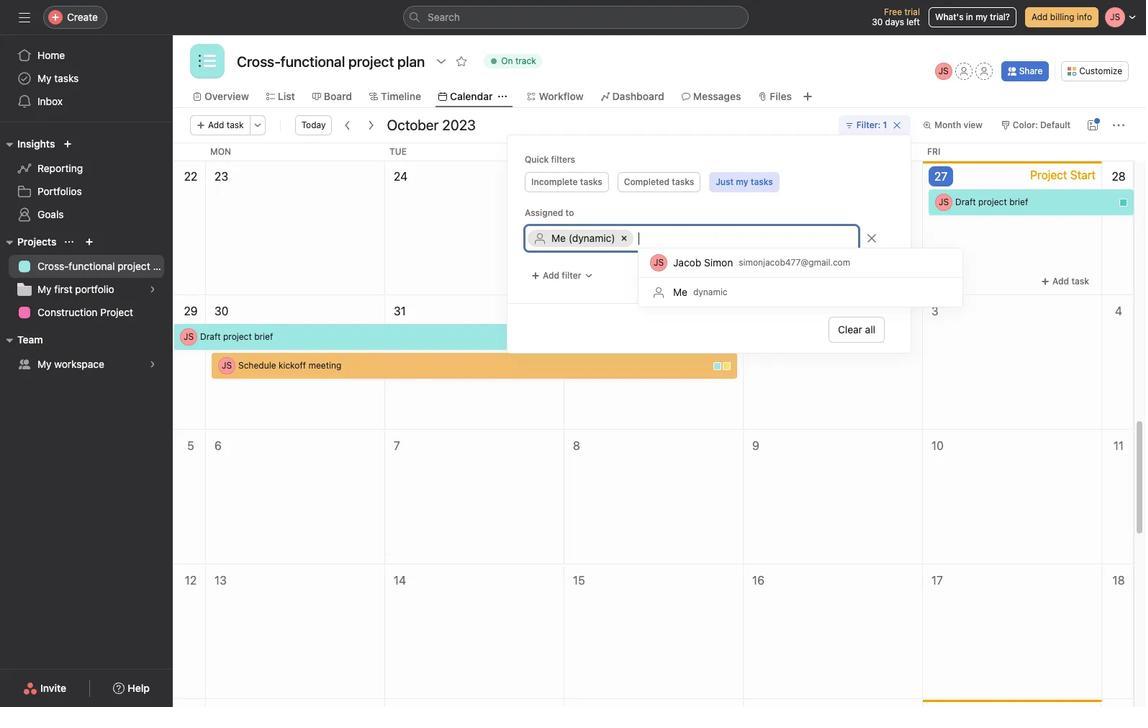 Task type: vqa. For each thing, say whether or not it's contained in the screenshot.
Add Attachment DROPDOWN BUTTON
no



Task type: locate. For each thing, give the bounding box(es) containing it.
(dynamic)
[[569, 232, 615, 244]]

my inside projects element
[[37, 283, 52, 295]]

3 my from the top
[[37, 358, 52, 370]]

on
[[501, 55, 513, 66]]

1 horizontal spatial 1
[[883, 120, 887, 130]]

1 for filter: 1
[[883, 120, 887, 130]]

1 vertical spatial my
[[37, 283, 52, 295]]

overview
[[205, 90, 249, 102]]

color:
[[1013, 120, 1038, 130]]

2023
[[442, 117, 476, 133]]

clear image
[[893, 121, 902, 130]]

1 horizontal spatial 30
[[872, 17, 883, 27]]

view
[[964, 120, 983, 130]]

1 vertical spatial task
[[1072, 276, 1090, 287]]

add billing info
[[1032, 12, 1092, 22]]

my tasks link
[[9, 67, 164, 90]]

1 horizontal spatial project
[[223, 331, 252, 342]]

me (dynamic) group
[[525, 225, 894, 251]]

0 horizontal spatial project
[[100, 306, 133, 318]]

timeline
[[381, 90, 421, 102]]

0 vertical spatial draft project brief
[[956, 197, 1029, 207]]

invite
[[40, 682, 66, 694]]

my right just
[[736, 176, 749, 187]]

more actions image
[[1113, 120, 1125, 131], [253, 121, 262, 130]]

0 vertical spatial brief
[[1010, 197, 1029, 207]]

1 vertical spatial draft project brief
[[200, 331, 273, 342]]

info
[[1077, 12, 1092, 22]]

1 vertical spatial draft
[[200, 331, 221, 342]]

my up inbox
[[37, 72, 52, 84]]

my inside button
[[976, 12, 988, 22]]

billing
[[1051, 12, 1075, 22]]

schedule kickoff meeting
[[238, 360, 342, 371]]

1 horizontal spatial me
[[673, 286, 688, 298]]

to
[[566, 207, 574, 218]]

28
[[1112, 170, 1126, 183]]

0 horizontal spatial add task
[[208, 120, 244, 130]]

my inside global 'element'
[[37, 72, 52, 84]]

projects element
[[0, 229, 173, 327]]

me inside cell
[[552, 232, 566, 244]]

my left first
[[37, 283, 52, 295]]

30 right 29
[[215, 305, 229, 318]]

1 vertical spatial add task
[[1053, 276, 1090, 287]]

31
[[394, 305, 406, 318]]

brief
[[1010, 197, 1029, 207], [254, 331, 273, 342]]

js up month at the right top of the page
[[939, 66, 949, 76]]

0 vertical spatial 30
[[872, 17, 883, 27]]

0 vertical spatial my
[[976, 12, 988, 22]]

1 horizontal spatial project
[[1031, 169, 1068, 181]]

portfolios link
[[9, 180, 164, 203]]

insights button
[[0, 135, 55, 153]]

1 horizontal spatial brief
[[1010, 197, 1029, 207]]

0 horizontal spatial task
[[227, 120, 244, 130]]

list link
[[266, 89, 295, 104]]

me inside list box
[[673, 286, 688, 298]]

4
[[1116, 305, 1123, 318]]

my inside teams element
[[37, 358, 52, 370]]

draft project brief
[[956, 197, 1029, 207], [200, 331, 273, 342]]

october
[[387, 117, 439, 133]]

messages
[[693, 90, 741, 102]]

functional
[[69, 260, 115, 272]]

share
[[1020, 66, 1043, 76]]

insights element
[[0, 131, 173, 229]]

my down team
[[37, 358, 52, 370]]

5
[[187, 439, 194, 452]]

0 horizontal spatial project
[[118, 260, 150, 272]]

0 horizontal spatial draft project brief
[[200, 331, 273, 342]]

me for me (dynamic)
[[552, 232, 566, 244]]

color: default button
[[995, 115, 1077, 135]]

17
[[932, 574, 943, 587]]

goals
[[37, 208, 64, 220]]

tasks inside global 'element'
[[54, 72, 79, 84]]

add for the add task button to the right
[[1053, 276, 1070, 287]]

tasks right the completed
[[672, 176, 694, 187]]

completed tasks button
[[618, 172, 701, 192]]

my
[[976, 12, 988, 22], [736, 176, 749, 187]]

color: default
[[1013, 120, 1071, 130]]

1 vertical spatial me
[[673, 286, 688, 298]]

1 right november
[[630, 305, 635, 318]]

0 vertical spatial me
[[552, 232, 566, 244]]

0 horizontal spatial me
[[552, 232, 566, 244]]

0 horizontal spatial draft
[[200, 331, 221, 342]]

my inside button
[[736, 176, 749, 187]]

me list box
[[639, 248, 963, 307]]

filter:
[[857, 120, 881, 130]]

0 horizontal spatial 30
[[215, 305, 229, 318]]

teams element
[[0, 327, 173, 379]]

draft
[[956, 197, 976, 207], [200, 331, 221, 342]]

30 left days
[[872, 17, 883, 27]]

create button
[[43, 6, 107, 29]]

None text field
[[233, 48, 429, 74]]

overview link
[[193, 89, 249, 104]]

me left dynamic on the right top
[[673, 286, 688, 298]]

help button
[[104, 676, 159, 701]]

2 horizontal spatial project
[[979, 197, 1007, 207]]

board link
[[312, 89, 352, 104]]

1 inside dropdown button
[[883, 120, 887, 130]]

0 horizontal spatial 1
[[630, 305, 635, 318]]

task for the add task button to the right
[[1072, 276, 1090, 287]]

previous month image
[[342, 120, 354, 131]]

14
[[394, 574, 406, 587]]

incomplete tasks button
[[525, 172, 609, 192]]

tasks right just
[[751, 176, 773, 187]]

0 vertical spatial task
[[227, 120, 244, 130]]

1 vertical spatial add task button
[[1035, 272, 1096, 292]]

next month image
[[365, 120, 377, 131]]

my right 'in'
[[976, 12, 988, 22]]

me
[[552, 232, 566, 244], [673, 286, 688, 298]]

add for add filter dropdown button
[[543, 270, 560, 281]]

1 horizontal spatial my
[[976, 12, 988, 22]]

0 vertical spatial add task button
[[190, 115, 250, 135]]

1 horizontal spatial add task
[[1053, 276, 1090, 287]]

1 horizontal spatial more actions image
[[1113, 120, 1125, 131]]

1 vertical spatial project
[[118, 260, 150, 272]]

search button
[[403, 6, 749, 29]]

30
[[872, 17, 883, 27], [215, 305, 229, 318]]

project down portfolio on the left of page
[[100, 306, 133, 318]]

add task
[[208, 120, 244, 130], [1053, 276, 1090, 287]]

my
[[37, 72, 52, 84], [37, 283, 52, 295], [37, 358, 52, 370]]

10
[[932, 439, 944, 452]]

my workspace
[[37, 358, 104, 370]]

0 vertical spatial 1
[[883, 120, 887, 130]]

2 my from the top
[[37, 283, 52, 295]]

october 2023
[[387, 117, 476, 133]]

6
[[215, 439, 222, 452]]

0 vertical spatial draft
[[956, 197, 976, 207]]

reporting
[[37, 162, 83, 174]]

1 left clear icon
[[883, 120, 887, 130]]

plan
[[153, 260, 173, 272]]

add task for left the add task button
[[208, 120, 244, 130]]

add inside add filter dropdown button
[[543, 270, 560, 281]]

tasks down wed
[[580, 176, 603, 187]]

2 vertical spatial my
[[37, 358, 52, 370]]

1 vertical spatial project
[[100, 306, 133, 318]]

incomplete
[[531, 176, 578, 187]]

project left start
[[1031, 169, 1068, 181]]

0 vertical spatial my
[[37, 72, 52, 84]]

meeting
[[309, 360, 342, 371]]

left
[[907, 17, 920, 27]]

1 vertical spatial 1
[[630, 305, 635, 318]]

None text field
[[638, 230, 649, 247]]

clear all
[[838, 323, 876, 336]]

filter: 1 button
[[839, 115, 911, 135]]

tasks for incomplete tasks
[[580, 176, 603, 187]]

0 horizontal spatial brief
[[254, 331, 273, 342]]

me dynamic
[[673, 286, 728, 298]]

tasks
[[54, 72, 79, 84], [580, 176, 603, 187], [672, 176, 694, 187], [751, 176, 773, 187]]

0 vertical spatial project
[[1031, 169, 1068, 181]]

0 vertical spatial add task
[[208, 120, 244, 130]]

dashboard
[[613, 90, 665, 102]]

25
[[573, 170, 587, 183]]

1 my from the top
[[37, 72, 52, 84]]

my tasks
[[37, 72, 79, 84]]

1 vertical spatial my
[[736, 176, 749, 187]]

what's
[[935, 12, 964, 22]]

timeline link
[[369, 89, 421, 104]]

1 horizontal spatial task
[[1072, 276, 1090, 287]]

my for my tasks
[[37, 72, 52, 84]]

global element
[[0, 35, 173, 122]]

invite button
[[14, 676, 76, 701]]

goals link
[[9, 203, 164, 226]]

add inside the add billing info button
[[1032, 12, 1048, 22]]

on track button
[[478, 51, 549, 71]]

trial
[[905, 6, 920, 17]]

me down the 'assigned to'
[[552, 232, 566, 244]]

construction
[[37, 306, 98, 318]]

0 horizontal spatial my
[[736, 176, 749, 187]]

22
[[184, 170, 198, 183]]

tasks down home
[[54, 72, 79, 84]]

1 vertical spatial brief
[[254, 331, 273, 342]]



Task type: describe. For each thing, give the bounding box(es) containing it.
inbox link
[[9, 90, 164, 113]]

18
[[1113, 574, 1125, 587]]

files
[[770, 90, 792, 102]]

calendar
[[450, 90, 493, 102]]

month
[[935, 120, 962, 130]]

js down 27
[[939, 197, 949, 207]]

3
[[932, 305, 939, 318]]

all
[[865, 323, 876, 336]]

24
[[394, 170, 408, 183]]

11
[[1114, 439, 1124, 452]]

1 for november 1
[[630, 305, 635, 318]]

my workspace link
[[9, 353, 164, 376]]

1 horizontal spatial add task button
[[1035, 272, 1096, 292]]

filter
[[562, 270, 582, 281]]

completed
[[624, 176, 670, 187]]

home
[[37, 49, 65, 61]]

new project or portfolio image
[[85, 238, 94, 246]]

free
[[884, 6, 902, 17]]

board
[[324, 90, 352, 102]]

november
[[573, 305, 627, 318]]

tasks for my tasks
[[54, 72, 79, 84]]

dashboard link
[[601, 89, 665, 104]]

2 vertical spatial project
[[223, 331, 252, 342]]

just my tasks
[[716, 176, 773, 187]]

just my tasks button
[[709, 172, 780, 192]]

workflow link
[[527, 89, 584, 104]]

none text field inside me (dynamic) group
[[638, 230, 649, 247]]

search list box
[[403, 6, 749, 29]]

15
[[573, 574, 585, 587]]

month view button
[[917, 115, 989, 135]]

kickoff
[[279, 360, 306, 371]]

what's in my trial? button
[[929, 7, 1017, 27]]

8
[[573, 439, 580, 452]]

project start
[[1031, 169, 1096, 181]]

my first portfolio link
[[9, 278, 164, 301]]

cross-functional project plan
[[37, 260, 173, 272]]

me for me dynamic
[[673, 286, 688, 298]]

workspace
[[54, 358, 104, 370]]

1 horizontal spatial draft project brief
[[956, 197, 1029, 207]]

new image
[[64, 140, 72, 148]]

month view
[[935, 120, 983, 130]]

1 vertical spatial 30
[[215, 305, 229, 318]]

show options image
[[436, 55, 447, 67]]

files link
[[759, 89, 792, 104]]

team button
[[0, 331, 43, 349]]

9
[[753, 439, 760, 452]]

projects button
[[0, 233, 56, 251]]

list image
[[199, 53, 216, 70]]

incomplete tasks
[[531, 176, 603, 187]]

js button
[[935, 63, 953, 80]]

in
[[966, 12, 974, 22]]

construction project link
[[9, 301, 164, 324]]

insights
[[17, 138, 55, 150]]

schedule
[[238, 360, 276, 371]]

12
[[185, 574, 197, 587]]

my for my workspace
[[37, 358, 52, 370]]

js down 29
[[184, 331, 194, 342]]

portfolio
[[75, 283, 114, 295]]

my first portfolio
[[37, 283, 114, 295]]

2
[[753, 305, 759, 318]]

29
[[184, 305, 198, 318]]

me (dynamic) cell
[[528, 230, 633, 247]]

see details, my first portfolio image
[[148, 285, 157, 294]]

add tab image
[[802, 91, 814, 102]]

remove image
[[866, 233, 878, 244]]

0 horizontal spatial more actions image
[[253, 121, 262, 130]]

js inside button
[[939, 66, 949, 76]]

see details, my workspace image
[[148, 360, 157, 369]]

just
[[716, 176, 734, 187]]

my for my first portfolio
[[37, 283, 52, 295]]

hide sidebar image
[[19, 12, 30, 23]]

messages link
[[682, 89, 741, 104]]

1 horizontal spatial draft
[[956, 197, 976, 207]]

add for left the add task button
[[208, 120, 224, 130]]

tue
[[390, 146, 407, 157]]

first
[[54, 283, 72, 295]]

30 inside free trial 30 days left
[[872, 17, 883, 27]]

help
[[128, 682, 150, 694]]

filters
[[551, 154, 575, 165]]

dynamic
[[693, 287, 728, 297]]

js left schedule at bottom
[[222, 360, 232, 371]]

16
[[753, 574, 765, 587]]

add billing info button
[[1025, 7, 1099, 27]]

add task for the add task button to the right
[[1053, 276, 1090, 287]]

tasks for completed tasks
[[672, 176, 694, 187]]

tasks inside button
[[751, 176, 773, 187]]

add filter button
[[525, 266, 600, 286]]

track
[[516, 55, 536, 66]]

show options, current sort, top image
[[65, 238, 74, 246]]

free trial 30 days left
[[872, 6, 920, 27]]

7
[[394, 439, 400, 452]]

cross-
[[37, 260, 69, 272]]

26
[[753, 170, 766, 183]]

trial?
[[990, 12, 1010, 22]]

on track
[[501, 55, 536, 66]]

filter: 1
[[857, 120, 887, 130]]

construction project
[[37, 306, 133, 318]]

add to starred image
[[456, 55, 468, 67]]

projects
[[17, 235, 56, 248]]

0 vertical spatial project
[[979, 197, 1007, 207]]

list
[[278, 90, 295, 102]]

portfolios
[[37, 185, 82, 197]]

calendar link
[[439, 89, 493, 104]]

add filter
[[543, 270, 582, 281]]

task for left the add task button
[[227, 120, 244, 130]]

quick
[[525, 154, 549, 165]]

0 horizontal spatial add task button
[[190, 115, 250, 135]]

save options image
[[1087, 120, 1099, 131]]

home link
[[9, 44, 164, 67]]

23
[[215, 170, 228, 183]]

wed
[[569, 146, 589, 157]]

default
[[1041, 120, 1071, 130]]

create
[[67, 11, 98, 23]]

tab actions image
[[499, 92, 507, 101]]



